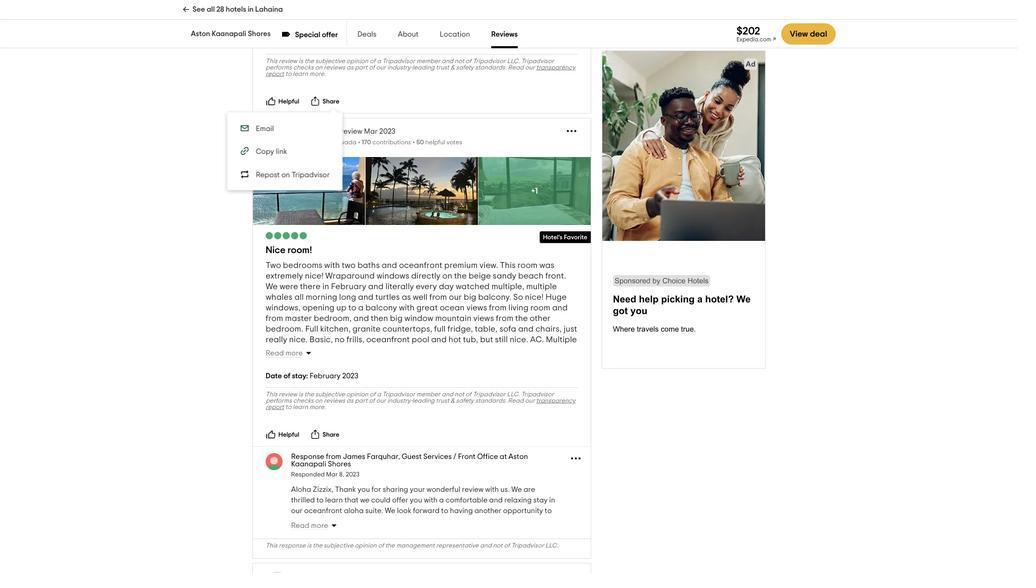 Task type: describe. For each thing, give the bounding box(es) containing it.
window
[[405, 314, 434, 323]]

8,
[[339, 471, 345, 478]]

the down hot
[[450, 346, 463, 354]]

opportunity
[[503, 507, 544, 515]]

transparency report for november 2023
[[266, 64, 576, 77]]

division
[[484, 529, 510, 536]]

no
[[335, 335, 345, 344]]

more. for november
[[310, 71, 326, 77]]

a right up
[[358, 304, 364, 312]]

member for date of stay: november 2023
[[417, 58, 441, 64]]

read down our at the bottom of page
[[508, 397, 524, 404]]

industry- for date of stay: november 2023
[[388, 64, 413, 71]]

watched
[[456, 282, 490, 291]]

read more for two
[[266, 350, 303, 357]]

huge
[[546, 293, 567, 301]]

a down off in the left bottom of the page
[[377, 391, 381, 397]]

day
[[439, 282, 454, 291]]

favorite
[[564, 234, 588, 240]]

0 vertical spatial really
[[266, 335, 287, 344]]

member for date of stay: february 2023
[[417, 391, 441, 397]]

expedia.com
[[737, 36, 772, 42]]

$202
[[737, 26, 761, 36]]

mountain
[[436, 314, 472, 323]]

checks for february 2023
[[293, 397, 314, 404]]

standards. for november 2023
[[476, 64, 507, 71]]

2 vertical spatial subjective
[[324, 542, 354, 549]]

0 vertical spatial read more
[[266, 4, 303, 12]]

the down 'aloha.' at the left bottom
[[386, 542, 395, 549]]

with up forward
[[424, 497, 438, 504]]

great!
[[314, 357, 338, 365]]

0 horizontal spatial all
[[207, 6, 215, 13]]

to down date of stay: february 2023
[[286, 404, 292, 410]]

,
[[398, 453, 400, 461]]

on down full
[[439, 346, 448, 354]]

read more for aloha
[[291, 522, 328, 530]]

rooms
[[460, 529, 483, 536]]

road.
[[485, 346, 506, 354]]

a left 'lot'
[[341, 346, 347, 354]]

safety for date of stay: november 2023
[[456, 64, 474, 71]]

wonderful
[[427, 486, 461, 494]]

copy link
[[256, 148, 287, 156]]

performs for date of stay: february 2023
[[266, 397, 292, 404]]

this review is the subjective opinion of a tripadvisor member and not of tripadvisor llc. tripadvisor performs checks on reviews as part of our industry-leading trust & safety standards. read our for date of stay: february 2023
[[266, 391, 554, 404]]

with left "us."
[[486, 486, 499, 494]]

more for two
[[286, 350, 303, 357]]

review collected in partnership with this hotel
[[266, 24, 398, 30]]

2 vertical spatial opinion
[[355, 542, 377, 549]]

more for aloha
[[311, 522, 328, 530]]

so
[[514, 293, 524, 301]]

1 horizontal spatial nice!
[[525, 293, 544, 301]]

our
[[508, 346, 523, 354]]

in right hotels
[[248, 6, 254, 13]]

this left response
[[266, 542, 278, 549]]

2023 for date of stay: november 2023
[[347, 39, 363, 47]]

subjective for february
[[316, 391, 345, 397]]

to down zizzix,
[[317, 497, 324, 504]]

transparency report link for date of stay: february 2023
[[266, 397, 576, 410]]

the right off in the left bottom of the page
[[388, 346, 401, 354]]

location
[[440, 31, 470, 38]]

other
[[530, 314, 551, 323]]

full
[[305, 325, 319, 333]]

every
[[416, 282, 437, 291]]

in up morning
[[323, 282, 329, 291]]

room!
[[288, 245, 312, 255]]

a right wrote
[[335, 128, 339, 135]]

windows
[[377, 272, 410, 280]]

sandy
[[493, 272, 517, 280]]

0 horizontal spatial offer
[[322, 31, 338, 38]]

from down "day"
[[430, 293, 447, 301]]

0 horizontal spatial farquhar
[[367, 453, 398, 461]]

is for november 2023
[[299, 58, 303, 64]]

deals
[[358, 31, 377, 38]]

ac.
[[531, 335, 544, 344]]

helpful
[[426, 139, 446, 146]]

0 vertical spatial mar
[[364, 128, 378, 135]]

aloha zizzix, thank you for sharing your wonderful review with us. we are thrilled to learn that we could offer you with a comfortable and relaxing stay in our oceanfront aloha suite. we look forward to having another opportunity to welcome you back home again with us on your next visit to our beautiful valley isle. mahalo and warmest aloha.  james farquhar rooms division manager
[[291, 486, 556, 536]]

isle.
[[291, 529, 304, 536]]

1 horizontal spatial you
[[358, 486, 370, 494]]

in inside the aloha zizzix, thank you for sharing your wonderful review with us. we are thrilled to learn that we could offer you with a comfortable and relaxing stay in our oceanfront aloha suite. we look forward to having another opportunity to welcome you back home again with us on your next visit to our beautiful valley isle. mahalo and warmest aloha.  james farquhar rooms division manager
[[550, 497, 556, 504]]

look
[[397, 507, 412, 515]]

reviews
[[492, 31, 518, 38]]

0 vertical spatial room
[[518, 261, 538, 270]]

votes
[[447, 139, 462, 146]]

with left two in the left of the page
[[325, 261, 340, 270]]

baths
[[358, 261, 380, 270]]

this inside the two bedrooms with two baths and oceanfront premium view. this room was extremely nice! wraparound windows directly on the beige sandy beach front. we were there in february and literally every day watched multiple, multiple whales all morning long and turtles as well from our big balcony. so nice!  huge windows, opening up to a balcony with great ocean views from living room and from master bedroom, and then big window mountain views from the other bedroom.   full kitchen, granite countertops, full fridge, table, sofa and chairs, just really nice.  basic, no frills, oceanfront pool and hot tub, but still nice.  ac. multiple local food trucks in a lot just off the property on the main road. our stay was really, really great!
[[500, 261, 516, 270]]

chairs,
[[536, 325, 562, 333]]

170
[[362, 139, 371, 146]]

on down date of stay: november 2023
[[315, 64, 323, 71]]

ocean
[[440, 304, 465, 312]]

on down date of stay: february 2023
[[315, 397, 323, 404]]

shores for aston kaanapali shores
[[248, 30, 271, 38]]

1 horizontal spatial really
[[291, 357, 312, 365]]

leading for date of stay: november 2023
[[413, 64, 435, 71]]

having
[[450, 507, 473, 515]]

aston for aston kaanapali shores
[[191, 30, 210, 38]]

living
[[509, 304, 529, 312]]

1 vertical spatial views
[[474, 314, 494, 323]]

llc. for date of stay: november 2023
[[507, 58, 520, 64]]

to down date of stay: november 2023
[[286, 71, 292, 77]]

from up 8,
[[326, 453, 342, 461]]

directly
[[411, 272, 441, 280]]

0 vertical spatial was
[[540, 261, 555, 270]]

thrilled
[[291, 497, 315, 504]]

off
[[376, 346, 386, 354]]

view
[[790, 30, 809, 38]]

kaanapali for aston kaanapali shores responded mar 8, 2023
[[291, 461, 326, 468]]

0 vertical spatial oceanfront
[[399, 261, 443, 270]]

windows,
[[266, 304, 301, 312]]

nice
[[266, 245, 286, 255]]

2 nice. from the left
[[510, 335, 529, 344]]

with up deals
[[359, 24, 370, 30]]

on inside the aloha zizzix, thank you for sharing your wonderful review with us. we are thrilled to learn that we could offer you with a comfortable and relaxing stay in our oceanfront aloha suite. we look forward to having another opportunity to welcome you back home again with us on your next visit to our beautiful valley isle. mahalo and warmest aloha.  james farquhar rooms division manager
[[422, 518, 431, 525]]

to up valley
[[545, 507, 552, 515]]

with up window
[[399, 304, 415, 312]]

not for date of stay: february 2023
[[455, 391, 465, 397]]

bedroom,
[[314, 314, 352, 323]]

oceanfront inside the aloha zizzix, thank you for sharing your wonderful review with us. we are thrilled to learn that we could offer you with a comfortable and relaxing stay in our oceanfront aloha suite. we look forward to having another opportunity to welcome you back home again with us on your next visit to our beautiful valley isle. mahalo and warmest aloha.  james farquhar rooms division manager
[[304, 507, 342, 515]]

manager
[[512, 529, 543, 536]]

copy
[[256, 148, 274, 156]]

with down look
[[398, 518, 411, 525]]

date for date of stay: february 2023
[[266, 373, 282, 380]]

a inside the aloha zizzix, thank you for sharing your wonderful review with us. we are thrilled to learn that we could offer you with a comfortable and relaxing stay in our oceanfront aloha suite. we look forward to having another opportunity to welcome you back home again with us on your next visit to our beautiful valley isle. mahalo and warmest aloha.  james farquhar rooms division manager
[[440, 497, 444, 504]]

in down no in the bottom of the page
[[333, 346, 339, 354]]

the down premium
[[454, 272, 467, 280]]

read up response
[[291, 522, 310, 530]]

hotels
[[226, 6, 246, 13]]

date for date of stay: november 2023
[[266, 39, 282, 47]]

0 vertical spatial views
[[467, 304, 488, 312]]

not for date of stay: november 2023
[[455, 58, 465, 64]]

from down balcony.
[[489, 304, 507, 312]]

beach
[[519, 272, 544, 280]]

bedrooms
[[283, 261, 323, 270]]

to right "visit"
[[480, 518, 487, 525]]

multiple,
[[492, 282, 525, 291]]

master
[[285, 314, 312, 323]]

stay inside the aloha zizzix, thank you for sharing your wonderful review with us. we are thrilled to learn that we could offer you with a comfortable and relaxing stay in our oceanfront aloha suite. we look forward to having another opportunity to welcome you back home again with us on your next visit to our beautiful valley isle. mahalo and warmest aloha.  james farquhar rooms division manager
[[534, 497, 548, 504]]

safety for date of stay: february 2023
[[456, 397, 474, 404]]

partnership
[[323, 24, 357, 30]]

up
[[337, 304, 347, 312]]

offer inside the aloha zizzix, thank you for sharing your wonderful review with us. we are thrilled to learn that we could offer you with a comfortable and relaxing stay in our oceanfront aloha suite. we look forward to having another opportunity to welcome you back home again with us on your next visit to our beautiful valley isle. mahalo and warmest aloha.  james farquhar rooms division manager
[[392, 497, 409, 504]]

could
[[371, 497, 391, 504]]

but
[[480, 335, 493, 344]]

wrote
[[314, 128, 333, 135]]

read up review
[[266, 4, 284, 12]]

balcony
[[366, 304, 397, 312]]

repost
[[256, 171, 280, 179]]

transparency for november 2023
[[537, 64, 576, 71]]

transparency report link for date of stay: november 2023
[[266, 64, 576, 77]]

read left the food
[[266, 350, 284, 357]]

frills,
[[347, 335, 365, 344]]

in up special offer
[[316, 24, 322, 30]]

hotel's favorite
[[543, 234, 588, 240]]

read down reviews
[[508, 64, 524, 71]]

1
[[535, 187, 538, 195]]

local
[[266, 346, 285, 354]]

management
[[396, 542, 435, 549]]

date of stay: february 2023
[[266, 373, 359, 380]]

repost on tripadvisor
[[256, 171, 330, 179]]

suite.
[[366, 507, 384, 515]]

response
[[279, 542, 306, 549]]

were
[[280, 282, 298, 291]]

2 share from the top
[[323, 431, 340, 438]]

0 horizontal spatial you
[[323, 518, 335, 525]]

two
[[266, 261, 281, 270]]

2 horizontal spatial we
[[512, 486, 522, 494]]

food
[[287, 346, 305, 354]]

kaanapali for aston kaanapali shores
[[212, 30, 246, 38]]

part for date of stay: february 2023
[[355, 397, 368, 404]]

1 vertical spatial room
[[531, 304, 551, 312]]

november
[[310, 39, 345, 47]]

zizzix,
[[313, 486, 334, 494]]

report for date of stay: november 2023
[[266, 71, 284, 77]]

this
[[372, 24, 382, 30]]

trust for november 2023
[[436, 64, 450, 71]]

pool
[[412, 335, 430, 344]]

1 horizontal spatial big
[[464, 293, 477, 301]]

nice room!
[[266, 245, 312, 255]]

a down this on the left
[[377, 58, 381, 64]]

stay: for february 2023
[[292, 373, 308, 380]]

that
[[345, 497, 359, 504]]

review up 170
[[341, 128, 363, 135]]

opinion for date of stay: november 2023
[[347, 58, 369, 64]]

checks for november 2023
[[293, 64, 314, 71]]



Task type: vqa. For each thing, say whether or not it's contained in the screenshot.
living at bottom
yes



Task type: locate. For each thing, give the bounding box(es) containing it.
2 member from the top
[[417, 391, 441, 397]]

learn down zizzix,
[[325, 497, 343, 504]]

1 safety from the top
[[456, 64, 474, 71]]

share up wrote
[[323, 98, 340, 105]]

2 safety from the top
[[456, 397, 474, 404]]

a
[[377, 58, 381, 64], [335, 128, 339, 135], [358, 304, 364, 312], [341, 346, 347, 354], [377, 391, 381, 397], [440, 497, 444, 504]]

2 report from the top
[[266, 404, 284, 410]]

response from james farquhar , guest services / front office at
[[291, 453, 509, 461]]

you up we
[[358, 486, 370, 494]]

not
[[455, 58, 465, 64], [455, 391, 465, 397], [493, 542, 503, 549]]

llc. down reviews
[[507, 58, 520, 64]]

from up sofa
[[496, 314, 514, 323]]

/
[[454, 453, 457, 461]]

on up "day"
[[443, 272, 453, 280]]

0 vertical spatial leading
[[413, 64, 435, 71]]

2 horizontal spatial you
[[410, 497, 423, 504]]

2 to learn more. from the top
[[284, 404, 326, 410]]

more
[[286, 4, 303, 12], [286, 350, 303, 357], [311, 522, 328, 530]]

1 vertical spatial nice!
[[525, 293, 544, 301]]

james up 8,
[[343, 453, 366, 461]]

llc. down our at the bottom of page
[[507, 391, 520, 397]]

aston right the at
[[509, 453, 528, 461]]

the
[[305, 58, 314, 64], [454, 272, 467, 280], [516, 314, 528, 323], [388, 346, 401, 354], [450, 346, 463, 354], [305, 391, 314, 397], [313, 542, 323, 549], [386, 542, 395, 549]]

review down date of stay: february 2023
[[279, 391, 298, 397]]

1 horizontal spatial aston
[[509, 453, 528, 461]]

aston for aston kaanapali shores responded mar 8, 2023
[[509, 453, 528, 461]]

2 transparency report link from the top
[[266, 397, 576, 410]]

more. for february
[[310, 404, 326, 410]]

us
[[413, 518, 421, 525]]

aston kaanapali shores responded mar 8, 2023
[[291, 453, 528, 478]]

1 vertical spatial as
[[402, 293, 411, 301]]

standards.
[[476, 64, 507, 71], [476, 397, 507, 404]]

2 trust from the top
[[436, 397, 450, 404]]

1 vertical spatial was
[[543, 346, 558, 354]]

premium
[[445, 261, 478, 270]]

then
[[371, 314, 388, 323]]

really,
[[266, 357, 289, 365]]

1 vertical spatial big
[[390, 314, 403, 323]]

this down review
[[266, 58, 278, 64]]

1 vertical spatial shores
[[328, 461, 351, 468]]

stay:
[[292, 39, 308, 47], [292, 373, 308, 380]]

2 vertical spatial read more
[[291, 522, 328, 530]]

still
[[495, 335, 508, 344]]

1 to learn more. from the top
[[284, 71, 326, 77]]

0 vertical spatial transparency report link
[[266, 64, 576, 77]]

the down living
[[516, 314, 528, 323]]

subjective down date of stay: february 2023
[[316, 391, 345, 397]]

the down date of stay: february 2023
[[305, 391, 314, 397]]

industry- for date of stay: february 2023
[[388, 397, 413, 404]]

1 vertical spatial learn
[[293, 404, 308, 410]]

stay: down the food
[[292, 373, 308, 380]]

learn for february 2023
[[293, 404, 308, 410]]

member down "about"
[[417, 58, 441, 64]]

1 performs from the top
[[266, 64, 292, 71]]

granite
[[353, 325, 381, 333]]

room up other
[[531, 304, 551, 312]]

0 vertical spatial shores
[[248, 30, 271, 38]]

1 vertical spatial helpful
[[279, 431, 299, 438]]

transparency for february 2023
[[537, 397, 576, 404]]

the down mahalo
[[313, 542, 323, 549]]

as inside the two bedrooms with two baths and oceanfront premium view. this room was extremely nice! wraparound windows directly on the beige sandy beach front. we were there in february and literally every day watched multiple, multiple whales all morning long and turtles as well from our big balcony. so nice!  huge windows, opening up to a balcony with great ocean views from living room and from master bedroom, and then big window mountain views from the other bedroom.   full kitchen, granite countertops, full fridge, table, sofa and chairs, just really nice.  basic, no frills, oceanfront pool and hot tub, but still nice.  ac. multiple local food trucks in a lot just off the property on the main road. our stay was really, really great!
[[402, 293, 411, 301]]

really
[[266, 335, 287, 344], [291, 357, 312, 365]]

our inside the two bedrooms with two baths and oceanfront premium view. this room was extremely nice! wraparound windows directly on the beige sandy beach front. we were there in february and literally every day watched multiple, multiple whales all morning long and turtles as well from our big balcony. so nice!  huge windows, opening up to a balcony with great ocean views from living room and from master bedroom, and then big window mountain views from the other bedroom.   full kitchen, granite countertops, full fridge, table, sofa and chairs, just really nice.  basic, no frills, oceanfront pool and hot tub, but still nice.  ac. multiple local food trucks in a lot just off the property on the main road. our stay was really, really great!
[[449, 293, 462, 301]]

nice. up the food
[[289, 335, 308, 344]]

about
[[398, 31, 419, 38]]

0 vertical spatial as
[[347, 64, 354, 71]]

we inside the two bedrooms with two baths and oceanfront premium view. this room was extremely nice! wraparound windows directly on the beige sandy beach front. we were there in february and literally every day watched multiple, multiple whales all morning long and turtles as well from our big balcony. so nice!  huge windows, opening up to a balcony with great ocean views from living room and from master bedroom, and then big window mountain views from the other bedroom.   full kitchen, granite countertops, full fridge, table, sofa and chairs, just really nice.  basic, no frills, oceanfront pool and hot tub, but still nice.  ac. multiple local food trucks in a lot just off the property on the main road. our stay was really, really great!
[[266, 282, 278, 291]]

1 member from the top
[[417, 58, 441, 64]]

standards. down reviews
[[476, 64, 507, 71]]

2 this review is the subjective opinion of a tripadvisor member and not of tripadvisor llc. tripadvisor performs checks on reviews as part of our industry-leading trust & safety standards. read our from the top
[[266, 391, 554, 404]]

2023 for wrote a review mar 2023
[[380, 128, 396, 135]]

1 part from the top
[[355, 64, 368, 71]]

2 vertical spatial not
[[493, 542, 503, 549]]

1 vertical spatial member
[[417, 391, 441, 397]]

report for date of stay: february 2023
[[266, 404, 284, 410]]

0 vertical spatial trust
[[436, 64, 450, 71]]

reviews down date of stay: february 2023
[[324, 397, 345, 404]]

28
[[216, 6, 224, 13]]

50
[[417, 139, 424, 146]]

2 vertical spatial is
[[307, 542, 312, 549]]

0 vertical spatial offer
[[322, 31, 338, 38]]

february inside the two bedrooms with two baths and oceanfront premium view. this room was extremely nice! wraparound windows directly on the beige sandy beach front. we were there in february and literally every day watched multiple, multiple whales all morning long and turtles as well from our big balcony. so nice!  huge windows, opening up to a balcony with great ocean views from living room and from master bedroom, and then big window mountain views from the other bedroom.   full kitchen, granite countertops, full fridge, table, sofa and chairs, just really nice.  basic, no frills, oceanfront pool and hot tub, but still nice.  ac. multiple local food trucks in a lot just off the property on the main road. our stay was really, really great!
[[331, 282, 367, 291]]

1 vertical spatial all
[[295, 293, 304, 301]]

visit
[[465, 518, 478, 525]]

of
[[284, 39, 291, 47], [370, 58, 376, 64], [466, 58, 472, 64], [369, 64, 375, 71], [284, 373, 291, 380], [370, 391, 376, 397], [466, 391, 472, 397], [369, 397, 375, 404], [378, 542, 384, 549], [504, 542, 510, 549]]

back
[[337, 518, 354, 525]]

is for february 2023
[[299, 391, 303, 397]]

opinion down warmest
[[355, 542, 377, 549]]

standards. down road.
[[476, 397, 507, 404]]

nice! down "multiple"
[[525, 293, 544, 301]]

was up front.
[[540, 261, 555, 270]]

2 standards. from the top
[[476, 397, 507, 404]]

2 vertical spatial you
[[323, 518, 335, 525]]

front.
[[546, 272, 566, 280]]

1 horizontal spatial all
[[295, 293, 304, 301]]

0 vertical spatial more
[[286, 4, 303, 12]]

full
[[434, 325, 446, 333]]

0 vertical spatial february
[[331, 282, 367, 291]]

1 reviews from the top
[[324, 64, 345, 71]]

to inside the two bedrooms with two baths and oceanfront premium view. this room was extremely nice! wraparound windows directly on the beige sandy beach front. we were there in february and literally every day watched multiple, multiple whales all morning long and turtles as well from our big balcony. so nice!  huge windows, opening up to a balcony with great ocean views from living room and from master bedroom, and then big window mountain views from the other bedroom.   full kitchen, granite countertops, full fridge, table, sofa and chairs, just really nice.  basic, no frills, oceanfront pool and hot tub, but still nice.  ac. multiple local food trucks in a lot just off the property on the main road. our stay was really, really great!
[[349, 304, 357, 312]]

2 industry- from the top
[[388, 397, 413, 404]]

as for february 2023
[[347, 397, 354, 404]]

0 horizontal spatial nice!
[[305, 272, 324, 280]]

1 vertical spatial transparency report link
[[266, 397, 576, 410]]

oceanfront up "directly"
[[399, 261, 443, 270]]

february up long
[[331, 282, 367, 291]]

whales
[[266, 293, 293, 301]]

2 transparency from the top
[[537, 397, 576, 404]]

the down date of stay: november 2023
[[305, 58, 314, 64]]

more. down date of stay: november 2023
[[310, 71, 326, 77]]

well
[[413, 293, 428, 301]]

countertops,
[[383, 325, 433, 333]]

0 vertical spatial safety
[[456, 64, 474, 71]]

shores inside aston kaanapali shores responded mar 8, 2023
[[328, 461, 351, 468]]

share up response
[[323, 431, 340, 438]]

responded
[[291, 471, 325, 478]]

advertisement region
[[602, 50, 766, 381]]

review
[[266, 24, 286, 30]]

1 horizontal spatial farquhar
[[427, 529, 458, 536]]

1 horizontal spatial nice.
[[510, 335, 529, 344]]

2023 right 8,
[[346, 471, 360, 478]]

representative
[[436, 542, 479, 549]]

1 checks from the top
[[293, 64, 314, 71]]

1 horizontal spatial offer
[[392, 497, 409, 504]]

was down multiple
[[543, 346, 558, 354]]

stay: for november 2023
[[292, 39, 308, 47]]

2 vertical spatial we
[[385, 507, 396, 515]]

2 leading from the top
[[413, 397, 435, 404]]

guest
[[402, 453, 422, 461]]

reviews for february
[[324, 397, 345, 404]]

2 vertical spatial learn
[[325, 497, 343, 504]]

nice. up our at the bottom of page
[[510, 335, 529, 344]]

0 vertical spatial llc.
[[507, 58, 520, 64]]

2023 for date of stay: february 2023
[[342, 373, 359, 380]]

really up local
[[266, 335, 287, 344]]

oceanfront
[[399, 261, 443, 270], [367, 335, 410, 344], [304, 507, 342, 515]]

2 date from the top
[[266, 373, 282, 380]]

aloha
[[291, 486, 311, 494]]

home
[[356, 518, 375, 525]]

2023 down deals
[[347, 39, 363, 47]]

this
[[266, 58, 278, 64], [500, 261, 516, 270], [266, 391, 278, 397], [266, 542, 278, 549]]

part down 'lot'
[[355, 397, 368, 404]]

hot
[[449, 335, 462, 344]]

0 vertical spatial all
[[207, 6, 215, 13]]

2 reviews from the top
[[324, 397, 345, 404]]

0 horizontal spatial james
[[343, 453, 366, 461]]

view deal
[[790, 30, 828, 38]]

learn for november 2023
[[293, 71, 308, 77]]

nice.
[[289, 335, 308, 344], [510, 335, 529, 344]]

deal
[[810, 30, 828, 38]]

1 share from the top
[[323, 98, 340, 105]]

shores down lahaina
[[248, 30, 271, 38]]

leading for date of stay: february 2023
[[413, 397, 435, 404]]

2 vertical spatial llc.
[[546, 542, 559, 549]]

1 helpful from the top
[[279, 98, 299, 105]]

1 vertical spatial you
[[410, 497, 423, 504]]

1 standards. from the top
[[476, 64, 507, 71]]

1 more. from the top
[[310, 71, 326, 77]]

is
[[299, 58, 303, 64], [299, 391, 303, 397], [307, 542, 312, 549]]

stay down are
[[534, 497, 548, 504]]

0 vertical spatial this review is the subjective opinion of a tripadvisor member and not of tripadvisor llc. tripadvisor performs checks on reviews as part of our industry-leading trust & safety standards. read our
[[266, 58, 554, 71]]

0 vertical spatial nice!
[[305, 272, 324, 280]]

opinion down 'lot'
[[347, 391, 369, 397]]

1 vertical spatial not
[[455, 391, 465, 397]]

1 vertical spatial read more
[[266, 350, 303, 357]]

see all 28 hotels in lahaina
[[193, 6, 283, 13]]

trust for february 2023
[[436, 397, 450, 404]]

reviews down november
[[324, 64, 345, 71]]

0 vertical spatial james
[[343, 453, 366, 461]]

2 vertical spatial oceanfront
[[304, 507, 342, 515]]

1 vertical spatial date
[[266, 373, 282, 380]]

opening
[[303, 304, 335, 312]]

oceanfront up off in the left bottom of the page
[[367, 335, 410, 344]]

read
[[266, 4, 284, 12], [508, 64, 524, 71], [266, 350, 284, 357], [508, 397, 524, 404], [291, 522, 310, 530]]

0 vertical spatial stay:
[[292, 39, 308, 47]]

review down date of stay: november 2023
[[279, 58, 298, 64]]

table,
[[475, 325, 498, 333]]

forward
[[413, 507, 440, 515]]

0 horizontal spatial shores
[[248, 30, 271, 38]]

helpful
[[279, 98, 299, 105], [279, 431, 299, 438]]

offer down the review collected in partnership with this hotel
[[322, 31, 338, 38]]

in up valley
[[550, 497, 556, 504]]

0 vertical spatial just
[[564, 325, 578, 333]]

1 vertical spatial leading
[[413, 397, 435, 404]]

0 vertical spatial report
[[266, 71, 284, 77]]

1 vertical spatial subjective
[[316, 391, 345, 397]]

all inside the two bedrooms with two baths and oceanfront premium view. this room was extremely nice! wraparound windows directly on the beige sandy beach front. we were there in february and literally every day watched multiple, multiple whales all morning long and turtles as well from our big balcony. so nice!  huge windows, opening up to a balcony with great ocean views from living room and from master bedroom, and then big window mountain views from the other bedroom.   full kitchen, granite countertops, full fridge, table, sofa and chairs, just really nice.  basic, no frills, oceanfront pool and hot tub, but still nice.  ac. multiple local food trucks in a lot just off the property on the main road. our stay was really, really great!
[[295, 293, 304, 301]]

1 horizontal spatial mar
[[364, 128, 378, 135]]

to left having
[[442, 507, 449, 515]]

nice! up there
[[305, 272, 324, 280]]

in
[[248, 6, 254, 13], [316, 24, 322, 30], [323, 282, 329, 291], [333, 346, 339, 354], [550, 497, 556, 504]]

review inside the aloha zizzix, thank you for sharing your wonderful review with us. we are thrilled to learn that we could offer you with a comfortable and relaxing stay in our oceanfront aloha suite. we look forward to having another opportunity to welcome you back home again with us on your next visit to our beautiful valley isle. mahalo and warmest aloha.  james farquhar rooms division manager
[[462, 486, 484, 494]]

1 vertical spatial part
[[355, 397, 368, 404]]

0 vertical spatial member
[[417, 58, 441, 64]]

1 vertical spatial checks
[[293, 397, 314, 404]]

1 vertical spatial share
[[323, 431, 340, 438]]

multiple
[[546, 335, 577, 344]]

to learn more. for november 2023
[[284, 71, 326, 77]]

performs for date of stay: november 2023
[[266, 64, 292, 71]]

our
[[376, 64, 386, 71], [525, 64, 535, 71], [449, 293, 462, 301], [376, 397, 386, 404], [525, 397, 535, 404], [291, 507, 303, 515], [489, 518, 500, 525]]

this review is the subjective opinion of a tripadvisor member and not of tripadvisor llc. tripadvisor performs checks on reviews as part of our industry-leading trust & safety standards. read our for date of stay: november 2023
[[266, 58, 554, 71]]

opinion down deals
[[347, 58, 369, 64]]

1 nice. from the left
[[289, 335, 308, 344]]

+
[[532, 187, 535, 195]]

kaanapali inside aston kaanapali shores responded mar 8, 2023
[[291, 461, 326, 468]]

stay: down the special
[[292, 39, 308, 47]]

farquhar down next
[[427, 529, 458, 536]]

0 vertical spatial performs
[[266, 64, 292, 71]]

leading down property
[[413, 397, 435, 404]]

another
[[475, 507, 502, 515]]

part for date of stay: november 2023
[[355, 64, 368, 71]]

opinion for date of stay: february 2023
[[347, 391, 369, 397]]

1 industry- from the top
[[388, 64, 413, 71]]

transparency report for february 2023
[[266, 397, 576, 410]]

email
[[256, 125, 274, 132]]

& for february 2023
[[451, 397, 455, 404]]

0 vertical spatial your
[[410, 486, 425, 494]]

1 vertical spatial oceanfront
[[367, 335, 410, 344]]

as down date of stay: february 2023
[[347, 397, 354, 404]]

mar inside aston kaanapali shores responded mar 8, 2023
[[326, 471, 338, 478]]

farquhar inside the aloha zizzix, thank you for sharing your wonderful review with us. we are thrilled to learn that we could offer you with a comfortable and relaxing stay in our oceanfront aloha suite. we look forward to having another opportunity to welcome you back home again with us on your next visit to our beautiful valley isle. mahalo and warmest aloha.  james farquhar rooms division manager
[[427, 529, 458, 536]]

february
[[331, 282, 367, 291], [310, 373, 341, 380]]

1 trust from the top
[[436, 64, 450, 71]]

1 vertical spatial more
[[286, 350, 303, 357]]

1 date from the top
[[266, 39, 282, 47]]

llc. down valley
[[546, 542, 559, 549]]

are
[[524, 486, 536, 494]]

we up again
[[385, 507, 396, 515]]

report down review
[[266, 71, 284, 77]]

tripadvisor
[[383, 58, 415, 64], [473, 58, 506, 64], [522, 58, 554, 64], [292, 171, 330, 179], [383, 391, 415, 397], [473, 391, 506, 397], [522, 391, 554, 397], [512, 542, 544, 549]]

2 transparency report from the top
[[266, 397, 576, 410]]

2023 inside aston kaanapali shores responded mar 8, 2023
[[346, 471, 360, 478]]

your right sharing
[[410, 486, 425, 494]]

reviews for november
[[324, 64, 345, 71]]

1 vertical spatial february
[[310, 373, 341, 380]]

1 vertical spatial performs
[[266, 397, 292, 404]]

1 leading from the top
[[413, 64, 435, 71]]

1 horizontal spatial your
[[433, 518, 448, 525]]

views down balcony.
[[467, 304, 488, 312]]

1 transparency report from the top
[[266, 64, 576, 77]]

transparency report
[[266, 64, 576, 77], [266, 397, 576, 410]]

this up sandy
[[500, 261, 516, 270]]

0 vertical spatial we
[[266, 282, 278, 291]]

0 vertical spatial is
[[299, 58, 303, 64]]

multiple
[[527, 282, 557, 291]]

stay inside the two bedrooms with two baths and oceanfront premium view. this room was extremely nice! wraparound windows directly on the beige sandy beach front. we were there in february and literally every day watched multiple, multiple whales all morning long and turtles as well from our big balcony. so nice!  huge windows, opening up to a balcony with great ocean views from living room and from master bedroom, and then big window mountain views from the other bedroom.   full kitchen, granite countertops, full fridge, table, sofa and chairs, just really nice.  basic, no frills, oceanfront pool and hot tub, but still nice.  ac. multiple local food trucks in a lot just off the property on the main road. our stay was really, really great!
[[525, 346, 541, 354]]

0 vertical spatial big
[[464, 293, 477, 301]]

trucks
[[307, 346, 331, 354]]

0 vertical spatial checks
[[293, 64, 314, 71]]

2 stay: from the top
[[292, 373, 308, 380]]

1 report from the top
[[266, 71, 284, 77]]

0 horizontal spatial we
[[266, 282, 278, 291]]

learn inside the aloha zizzix, thank you for sharing your wonderful review with us. we are thrilled to learn that we could offer you with a comfortable and relaxing stay in our oceanfront aloha suite. we look forward to having another opportunity to welcome you back home again with us on your next visit to our beautiful valley isle. mahalo and warmest aloha.  james farquhar rooms division manager
[[325, 497, 343, 504]]

0 vertical spatial to learn more.
[[284, 71, 326, 77]]

mar left 8,
[[326, 471, 338, 478]]

review up comfortable
[[462, 486, 484, 494]]

to learn more. for february 2023
[[284, 404, 326, 410]]

to learn more. down date of stay: february 2023
[[284, 404, 326, 410]]

on right repost in the left of the page
[[282, 171, 290, 179]]

sharing
[[383, 486, 409, 494]]

0 vertical spatial transparency report
[[266, 64, 576, 77]]

2 helpful from the top
[[279, 431, 299, 438]]

0 horizontal spatial your
[[410, 486, 425, 494]]

kaanapali up responded
[[291, 461, 326, 468]]

more up collected
[[286, 4, 303, 12]]

big up countertops,
[[390, 314, 403, 323]]

1 vertical spatial transparency report
[[266, 397, 576, 410]]

checks down date of stay: november 2023
[[293, 64, 314, 71]]

0 vertical spatial &
[[451, 64, 455, 71]]

was
[[540, 261, 555, 270], [543, 346, 558, 354]]

standards. for february 2023
[[476, 397, 507, 404]]

1 vertical spatial industry-
[[388, 397, 413, 404]]

0 vertical spatial more.
[[310, 71, 326, 77]]

really down the food
[[291, 357, 312, 365]]

nice room! link
[[266, 245, 312, 255]]

1 vertical spatial offer
[[392, 497, 409, 504]]

llc. for date of stay: february 2023
[[507, 391, 520, 397]]

2 & from the top
[[451, 397, 455, 404]]

1 vertical spatial mar
[[326, 471, 338, 478]]

member down property
[[417, 391, 441, 397]]

wraparound
[[326, 272, 375, 280]]

again
[[376, 518, 396, 525]]

we up relaxing on the bottom of the page
[[512, 486, 522, 494]]

1 vertical spatial james
[[403, 529, 425, 536]]

mahalo
[[306, 529, 332, 536]]

from down windows,
[[266, 314, 283, 323]]

0 horizontal spatial just
[[360, 346, 374, 354]]

room up beach
[[518, 261, 538, 270]]

1 transparency from the top
[[537, 64, 576, 71]]

aston inside aston kaanapali shores responded mar 8, 2023
[[509, 453, 528, 461]]

for
[[372, 486, 381, 494]]

we
[[266, 282, 278, 291], [512, 486, 522, 494], [385, 507, 396, 515]]

as for november 2023
[[347, 64, 354, 71]]

1 vertical spatial really
[[291, 357, 312, 365]]

1 vertical spatial llc.
[[507, 391, 520, 397]]

shores for aston kaanapali shores responded mar 8, 2023
[[328, 461, 351, 468]]

this down "really,"
[[266, 391, 278, 397]]

great
[[417, 304, 438, 312]]

date
[[266, 39, 282, 47], [266, 373, 282, 380]]

contributions
[[373, 139, 411, 146]]

literally
[[386, 282, 414, 291]]

james inside the aloha zizzix, thank you for sharing your wonderful review with us. we are thrilled to learn that we could offer you with a comfortable and relaxing stay in our oceanfront aloha suite. we look forward to having another opportunity to welcome you back home again with us on your next visit to our beautiful valley isle. mahalo and warmest aloha.  james farquhar rooms division manager
[[403, 529, 425, 536]]

offer up look
[[392, 497, 409, 504]]

two bedrooms with two baths and oceanfront premium view. this room was extremely nice! wraparound windows directly on the beige sandy beach front. we were there in february and literally every day watched multiple, multiple whales all morning long and turtles as well from our big balcony. so nice!  huge windows, opening up to a balcony with great ocean views from living room and from master bedroom, and then big window mountain views from the other bedroom.   full kitchen, granite countertops, full fridge, table, sofa and chairs, just really nice.  basic, no frills, oceanfront pool and hot tub, but still nice.  ac. multiple local food trucks in a lot just off the property on the main road. our stay was really, really great!
[[266, 261, 578, 365]]

more right isle.
[[311, 522, 328, 530]]

safety down main
[[456, 397, 474, 404]]

1 stay: from the top
[[292, 39, 308, 47]]

hotel's
[[543, 234, 563, 240]]

we up whales
[[266, 282, 278, 291]]

is down date of stay: november 2023
[[299, 58, 303, 64]]

1 vertical spatial farquhar
[[427, 529, 458, 536]]

0 vertical spatial reviews
[[324, 64, 345, 71]]

& for november 2023
[[451, 64, 455, 71]]

long
[[339, 293, 356, 301]]

thank
[[335, 486, 356, 494]]

1 this review is the subjective opinion of a tripadvisor member and not of tripadvisor llc. tripadvisor performs checks on reviews as part of our industry-leading trust & safety standards. read our from the top
[[266, 58, 554, 71]]

2 vertical spatial more
[[311, 522, 328, 530]]

just up multiple
[[564, 325, 578, 333]]

2 performs from the top
[[266, 397, 292, 404]]

1 horizontal spatial we
[[385, 507, 396, 515]]

stay down ac.
[[525, 346, 541, 354]]

subjective for november
[[316, 58, 345, 64]]

fridge,
[[448, 325, 473, 333]]

comfortable
[[446, 497, 488, 504]]

2 part from the top
[[355, 397, 368, 404]]

1 vertical spatial is
[[299, 391, 303, 397]]

1 vertical spatial more.
[[310, 404, 326, 410]]

0 vertical spatial opinion
[[347, 58, 369, 64]]

0 vertical spatial transparency
[[537, 64, 576, 71]]

more.
[[310, 71, 326, 77], [310, 404, 326, 410]]

1 transparency report link from the top
[[266, 64, 576, 77]]

basic,
[[310, 335, 333, 344]]

0 vertical spatial learn
[[293, 71, 308, 77]]

see all 28 hotels in lahaina link
[[183, 0, 283, 19]]

nice!
[[305, 272, 324, 280], [525, 293, 544, 301]]

james down us
[[403, 529, 425, 536]]

2 checks from the top
[[293, 397, 314, 404]]

shores up 8,
[[328, 461, 351, 468]]

1 vertical spatial opinion
[[347, 391, 369, 397]]

2 more. from the top
[[310, 404, 326, 410]]

1 & from the top
[[451, 64, 455, 71]]

2023 up contributions
[[380, 128, 396, 135]]

1 vertical spatial kaanapali
[[291, 461, 326, 468]]

part
[[355, 64, 368, 71], [355, 397, 368, 404]]

you up forward
[[410, 497, 423, 504]]

mar up 170
[[364, 128, 378, 135]]



